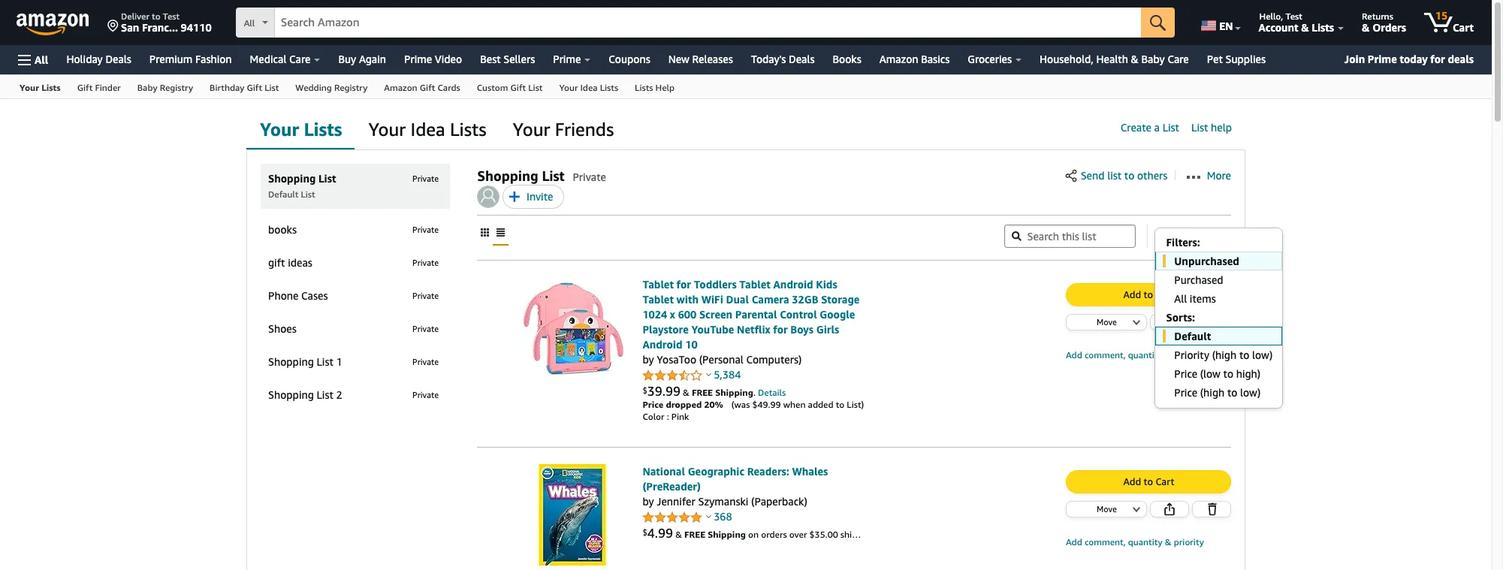 Task type: describe. For each thing, give the bounding box(es) containing it.
household,
[[1040, 53, 1094, 65]]

more link
[[1187, 167, 1232, 183]]

your lists heading
[[260, 119, 342, 140]]

filter & sort
[[1157, 228, 1215, 241]]

1 gift from the left
[[77, 82, 93, 93]]

tablet for toddlers tablet android kids tablet with wifi dual camera 32gb storage 1024 x 600 screen parental control google playstore youtube netflix for boys girls android 10 image
[[523, 277, 624, 379]]

free for 39
[[692, 387, 713, 398]]

help
[[656, 82, 675, 93]]

your idea lists inside the navigation navigation
[[559, 82, 619, 93]]

gift finder link
[[69, 75, 129, 98]]

for inside join prime today for deals 'link'
[[1431, 53, 1446, 65]]

premium
[[149, 53, 193, 65]]

books link
[[824, 49, 871, 70]]

(paperback)
[[752, 495, 808, 508]]

hello,
[[1260, 11, 1284, 22]]

your lists link for baby registry link
[[11, 75, 69, 98]]

0 horizontal spatial for
[[677, 278, 691, 291]]

0 vertical spatial price
[[1175, 367, 1198, 380]]

2 care from the left
[[1168, 53, 1189, 65]]

orders
[[1373, 21, 1407, 34]]

custom gift list link
[[469, 75, 551, 98]]

(prereader)
[[643, 480, 701, 493]]

tab list containing your lists
[[246, 109, 1246, 151]]

toddlers
[[694, 278, 737, 291]]

add to cart for 39
[[1124, 289, 1175, 301]]

switch to list view image
[[497, 228, 505, 237]]

invite
[[527, 190, 553, 203]]

help
[[1211, 121, 1232, 134]]

basics
[[921, 53, 950, 65]]

ideas
[[288, 256, 313, 269]]

new
[[669, 53, 690, 65]]

amazon basics
[[880, 53, 950, 65]]

quantity for 4
[[1129, 537, 1163, 548]]

prime for prime video
[[404, 53, 432, 65]]

kids
[[816, 278, 838, 291]]

cart for 39
[[1156, 289, 1175, 301]]

your friends
[[513, 119, 614, 140]]

best sellers
[[480, 53, 535, 65]]

list
[[1108, 169, 1122, 182]]

add comment, quantity & priority for 4
[[1066, 537, 1205, 548]]

navigation navigation
[[0, 0, 1493, 99]]

create a list
[[1121, 121, 1180, 134]]

lists down coupons link
[[600, 82, 619, 93]]

purchased link
[[1156, 270, 1283, 289]]

4
[[648, 525, 655, 541]]

deliver to test san franc... 94110‌
[[121, 11, 212, 34]]

add to cart link for 39
[[1067, 284, 1231, 306]]

shopping list heading
[[478, 168, 565, 184]]

All search field
[[236, 8, 1175, 39]]

600
[[678, 308, 697, 321]]

send list to others image
[[1065, 167, 1078, 185]]

move submit for 4
[[1067, 502, 1147, 517]]

dual
[[726, 293, 749, 306]]

jennifer
[[657, 495, 696, 508]]

books
[[268, 223, 297, 236]]

releases
[[693, 53, 733, 65]]

all inside filters: unpurchased purchased all items sorts: default priority (high to low) price (low to high) price (high to low)
[[1175, 292, 1188, 305]]

0 horizontal spatial android
[[643, 338, 683, 351]]

birthday
[[210, 82, 244, 93]]

wedding registry link
[[287, 75, 376, 98]]

$ 39 . 99 & free shipping . details price dropped 20% (was $49.99 when added to list) color                                                : pink
[[643, 383, 864, 422]]

household, health & baby care
[[1040, 53, 1189, 65]]

sellers
[[504, 53, 535, 65]]

39
[[648, 383, 663, 399]]

move for 39
[[1097, 317, 1117, 327]]

switch to grid view image
[[481, 228, 490, 237]]

national geographic readers: whales (prereader) link
[[643, 465, 828, 493]]

custom gift list
[[477, 82, 543, 93]]

today's
[[751, 53, 786, 65]]

368 link
[[714, 510, 733, 523]]

medical care
[[250, 53, 311, 65]]

filters:
[[1167, 236, 1201, 248]]

by inside tablet for toddlers tablet android kids tablet with wifi dual camera 32gb storage 1024 x 600 screen parental control google playstore youtube netflix for boys girls android 10 by yosatoo (personal computers)
[[643, 353, 654, 366]]

add comment, quantity & priority link for 4
[[1066, 537, 1205, 548]]

holiday deals link
[[57, 49, 140, 70]]

by inside national geographic readers: whales (prereader) by jennifer szymanski (paperback)
[[643, 495, 654, 508]]

netflix
[[737, 323, 771, 336]]

10
[[686, 338, 698, 351]]

birthday gift list link
[[201, 75, 287, 98]]

books
[[833, 53, 862, 65]]

0 horizontal spatial your idea lists link
[[355, 109, 499, 151]]

medical
[[250, 53, 287, 65]]

move for 4
[[1097, 504, 1117, 514]]

pet supplies link
[[1198, 49, 1275, 70]]

share submit for 39
[[1151, 315, 1189, 330]]

shoes
[[268, 322, 297, 335]]

details link
[[758, 387, 786, 398]]

to inside deliver to test san franc... 94110‌
[[152, 11, 161, 22]]

cart inside the navigation navigation
[[1453, 21, 1474, 34]]

registry for wedding registry
[[334, 82, 368, 93]]

gift finder
[[77, 82, 121, 93]]

screen
[[700, 308, 733, 321]]

health
[[1097, 53, 1129, 65]]

(was
[[732, 399, 750, 410]]

0 vertical spatial your idea lists link
[[551, 75, 627, 98]]

368
[[714, 510, 733, 523]]

filters: link
[[1156, 233, 1283, 251]]

lists right hello, test
[[1312, 21, 1335, 34]]

holiday
[[66, 53, 103, 65]]

(personal
[[699, 353, 744, 366]]

comment, for 39
[[1085, 349, 1126, 361]]

control
[[780, 308, 817, 321]]

account
[[1259, 21, 1299, 34]]

filter & sort link
[[1157, 228, 1226, 243]]

camera
[[752, 293, 790, 306]]

idea inside tab list
[[411, 119, 445, 140]]

free for 4
[[685, 529, 706, 540]]

priority (high to low) link
[[1156, 345, 1283, 364]]

fashion
[[195, 53, 232, 65]]

by inside the $ 4 . 99 & free shipping on orders over $35.00  shipped by amazon.
[[875, 529, 885, 540]]

whales
[[792, 465, 828, 478]]

2 horizontal spatial .
[[754, 387, 756, 398]]

$ for 39
[[643, 385, 648, 395]]

1024
[[643, 308, 668, 321]]

Search Amazon text field
[[275, 8, 1142, 37]]

create a list link
[[1121, 121, 1180, 134]]

add to cart for 4
[[1124, 476, 1175, 488]]

list box containing filters:
[[1155, 233, 1283, 402]]

on
[[749, 529, 759, 540]]

filter
[[1157, 228, 1181, 241]]

again
[[359, 53, 386, 65]]

all inside button
[[35, 53, 48, 66]]

others
[[1138, 169, 1168, 182]]

1 horizontal spatial android
[[774, 278, 814, 291]]

gift ideas
[[268, 256, 313, 269]]

prime link
[[544, 49, 600, 70]]

your for your lists link for "your friends" "link"
[[260, 119, 299, 140]]

finder
[[95, 82, 121, 93]]

search image
[[1013, 231, 1022, 241]]

94110‌
[[181, 21, 212, 34]]

private for books
[[413, 225, 439, 234]]

your lists for "your friends" "link"
[[260, 119, 342, 140]]

premium fashion link
[[140, 49, 241, 70]]

send list to others
[[1081, 169, 1168, 182]]

(low
[[1201, 367, 1221, 380]]

wedding registry
[[296, 82, 368, 93]]

your friends link
[[499, 109, 627, 151]]

medical care link
[[241, 49, 330, 70]]

1 vertical spatial (high
[[1201, 386, 1225, 399]]

buy again
[[339, 53, 386, 65]]



Task type: locate. For each thing, give the bounding box(es) containing it.
gift right custom
[[511, 82, 526, 93]]

0 vertical spatial default
[[268, 189, 299, 200]]

youtube
[[692, 323, 735, 336]]

when
[[784, 399, 806, 410]]

2 $ from the top
[[643, 527, 648, 537]]

1 horizontal spatial all
[[244, 17, 255, 29]]

$ for 4
[[643, 527, 648, 537]]

by down (prereader)
[[643, 495, 654, 508]]

$ inside $ 39 . 99 & free shipping . details price dropped 20% (was $49.99 when added to list) color                                                : pink
[[643, 385, 648, 395]]

by left yosatoo
[[643, 353, 654, 366]]

3 prime from the left
[[1368, 53, 1398, 65]]

shipping for 4
[[708, 529, 746, 540]]

gift for birthday gift list
[[247, 82, 262, 93]]

1 horizontal spatial registry
[[334, 82, 368, 93]]

private for gift ideas
[[413, 258, 439, 268]]

shipping down 368 link
[[708, 529, 746, 540]]

amazon image
[[17, 14, 89, 36]]

Share submit
[[1151, 315, 1189, 330], [1151, 502, 1189, 517]]

0 vertical spatial add comment, quantity & priority
[[1066, 349, 1205, 361]]

private
[[573, 171, 606, 183], [413, 174, 439, 183], [413, 225, 439, 234], [413, 258, 439, 268], [413, 291, 439, 301], [413, 324, 439, 334], [413, 357, 439, 367], [413, 390, 439, 400]]

1 priority from the top
[[1174, 349, 1205, 361]]

your inside "link"
[[513, 119, 550, 140]]

1 vertical spatial move
[[1097, 504, 1117, 514]]

new releases
[[669, 53, 733, 65]]

more options image
[[1187, 176, 1201, 179]]

1 horizontal spatial test
[[1286, 11, 1303, 22]]

shopping inside the shopping list default list
[[268, 172, 316, 185]]

high)
[[1237, 367, 1261, 380]]

0 horizontal spatial your lists link
[[11, 75, 69, 98]]

$49.99
[[753, 399, 781, 410]]

deliver
[[121, 11, 150, 22]]

prime inside join prime today for deals 'link'
[[1368, 53, 1398, 65]]

items
[[1190, 292, 1217, 305]]

yosatoo
[[657, 353, 697, 366]]

0 horizontal spatial your lists
[[20, 82, 61, 93]]

household, health & baby care link
[[1031, 49, 1198, 70]]

free inside $ 39 . 99 & free shipping . details price dropped 20% (was $49.99 when added to list) color                                                : pink
[[692, 387, 713, 398]]

account & lists
[[1259, 21, 1335, 34]]

add to cart link
[[1067, 284, 1231, 306], [1067, 471, 1231, 493]]

99 right 39 on the bottom
[[666, 383, 681, 399]]

join
[[1345, 53, 1366, 65]]

1 vertical spatial price
[[1175, 386, 1198, 399]]

$ down (prereader)
[[643, 527, 648, 537]]

prime right sellers
[[553, 53, 581, 65]]

priority for 4
[[1174, 537, 1205, 548]]

deals
[[105, 53, 131, 65], [789, 53, 815, 65]]

hello, test
[[1260, 11, 1303, 22]]

2 test from the left
[[1286, 11, 1303, 22]]

prime right join
[[1368, 53, 1398, 65]]

private for phone cases
[[413, 291, 439, 301]]

amazon down again
[[384, 82, 418, 93]]

1 vertical spatial add to cart
[[1124, 476, 1175, 488]]

gift
[[77, 82, 93, 93], [247, 82, 262, 93], [420, 82, 435, 93], [511, 82, 526, 93]]

with
[[677, 293, 699, 306]]

idea down prime link
[[581, 82, 598, 93]]

(high up the price (low to high) link
[[1213, 348, 1237, 361]]

1 vertical spatial quantity
[[1129, 537, 1163, 548]]

supplies
[[1226, 53, 1266, 65]]

1 move from the top
[[1097, 317, 1117, 327]]

private for shopping list 1
[[413, 357, 439, 367]]

move
[[1097, 317, 1117, 327], [1097, 504, 1117, 514]]

1 horizontal spatial for
[[773, 323, 788, 336]]

add comment, quantity & priority link for 39
[[1066, 349, 1205, 361]]

registry down buy
[[334, 82, 368, 93]]

franc...
[[142, 21, 178, 34]]

all up 'medical'
[[244, 17, 255, 29]]

shopping down the shoes
[[268, 355, 314, 368]]

2 add comment, quantity & priority link from the top
[[1066, 537, 1205, 548]]

test right 'hello,'
[[1286, 11, 1303, 22]]

wifi
[[702, 293, 724, 306]]

1 horizontal spatial your lists
[[260, 119, 342, 140]]

1 move submit from the top
[[1067, 315, 1147, 330]]

0 vertical spatial add comment, quantity & priority link
[[1066, 349, 1205, 361]]

your for your lists link corresponding to baby registry link
[[20, 82, 39, 93]]

list)
[[847, 399, 864, 410]]

default up priority
[[1175, 330, 1212, 342]]

1 vertical spatial your lists link
[[246, 109, 355, 151]]

by
[[643, 353, 654, 366], [643, 495, 654, 508], [875, 529, 885, 540]]

2 vertical spatial by
[[875, 529, 885, 540]]

shopping list
[[478, 168, 565, 184]]

add to cart link for 4
[[1067, 471, 1231, 493]]

android down playstore
[[643, 338, 683, 351]]

your for top your idea lists link
[[559, 82, 578, 93]]

1 horizontal spatial idea
[[581, 82, 598, 93]]

by right the shipped in the right of the page
[[875, 529, 885, 540]]

list
[[265, 82, 279, 93], [529, 82, 543, 93], [1163, 121, 1180, 134], [1192, 121, 1209, 134], [542, 168, 565, 184], [319, 172, 336, 185], [301, 189, 315, 200], [317, 355, 334, 368], [317, 389, 334, 401]]

best
[[480, 53, 501, 65]]

99 for 39
[[666, 383, 681, 399]]

quantity
[[1129, 349, 1163, 361], [1129, 537, 1163, 548]]

idea inside the navigation navigation
[[581, 82, 598, 93]]

for left the boys at the bottom of page
[[773, 323, 788, 336]]

your idea lists link down 'amazon gift cards'
[[355, 109, 499, 151]]

1 prime from the left
[[404, 53, 432, 65]]

your idea lists link down prime link
[[551, 75, 627, 98]]

1 horizontal spatial your idea lists link
[[551, 75, 627, 98]]

lists down all button
[[41, 82, 61, 93]]

1 vertical spatial add comment, quantity & priority link
[[1066, 537, 1205, 548]]

$ inside the $ 4 . 99 & free shipping on orders over $35.00  shipped by amazon.
[[643, 527, 648, 537]]

1 registry from the left
[[160, 82, 193, 93]]

0 vertical spatial low)
[[1253, 348, 1273, 361]]

gift for amazon gift cards
[[420, 82, 435, 93]]

15
[[1436, 9, 1448, 22]]

lists down wedding registry
[[304, 119, 342, 140]]

baby registry link
[[129, 75, 201, 98]]

gift for custom gift list
[[511, 82, 526, 93]]

. for 39
[[663, 383, 666, 399]]

0 horizontal spatial registry
[[160, 82, 193, 93]]

care left pet
[[1168, 53, 1189, 65]]

lists down 'cards'
[[450, 119, 487, 140]]

shipping inside the $ 4 . 99 & free shipping on orders over $35.00  shipped by amazon.
[[708, 529, 746, 540]]

registry inside baby registry link
[[160, 82, 193, 93]]

your down custom gift list
[[513, 119, 550, 140]]

1 vertical spatial shipping
[[708, 529, 746, 540]]

care
[[289, 53, 311, 65], [1168, 53, 1189, 65]]

default option
[[1155, 327, 1283, 345]]

idea down 'amazon gift cards'
[[411, 119, 445, 140]]

0 vertical spatial your lists link
[[11, 75, 69, 98]]

1 vertical spatial comment,
[[1085, 537, 1126, 548]]

parental
[[736, 308, 777, 321]]

2 vertical spatial price
[[643, 399, 664, 410]]

amazon basics link
[[871, 49, 959, 70]]

1 horizontal spatial prime
[[553, 53, 581, 65]]

amazon for amazon basics
[[880, 53, 919, 65]]

1 vertical spatial 99
[[658, 525, 673, 541]]

shopping down shopping list 1
[[268, 389, 314, 401]]

baby inside household, health & baby care link
[[1142, 53, 1165, 65]]

0 horizontal spatial your idea lists
[[369, 119, 487, 140]]

99 for 4
[[658, 525, 673, 541]]

shopping for shopping list default list
[[268, 172, 316, 185]]

2 vertical spatial cart
[[1156, 476, 1175, 488]]

all inside search box
[[244, 17, 255, 29]]

1 horizontal spatial your lists link
[[246, 109, 355, 151]]

None submit
[[1142, 8, 1175, 38], [1194, 502, 1231, 517], [1142, 8, 1175, 38], [1194, 502, 1231, 517]]

all down amazon image
[[35, 53, 48, 66]]

. for 4
[[655, 525, 658, 541]]

amazon inside amazon basics link
[[880, 53, 919, 65]]

your lists down the wedding
[[260, 119, 342, 140]]

added
[[808, 399, 834, 410]]

1 vertical spatial cart
[[1156, 289, 1175, 301]]

0 vertical spatial by
[[643, 353, 654, 366]]

test inside deliver to test san franc... 94110‌
[[163, 11, 180, 22]]

shopping up 0 image
[[478, 168, 539, 184]]

1 vertical spatial move submit
[[1067, 502, 1147, 517]]

add
[[1124, 289, 1142, 301], [1066, 349, 1083, 361], [1124, 476, 1142, 488], [1066, 537, 1083, 548]]

pet supplies
[[1207, 53, 1266, 65]]

phone cases
[[268, 289, 328, 302]]

0 vertical spatial add to cart
[[1124, 289, 1175, 301]]

price inside $ 39 . 99 & free shipping . details price dropped 20% (was $49.99 when added to list) color                                                : pink
[[643, 399, 664, 410]]

. down jennifer
[[655, 525, 658, 541]]

add comment, quantity & priority link
[[1066, 349, 1205, 361], [1066, 537, 1205, 548]]

baby down premium
[[137, 82, 157, 93]]

your lists link
[[11, 75, 69, 98], [246, 109, 355, 151]]

2 quantity from the top
[[1129, 537, 1163, 548]]

prime inside "prime video" link
[[404, 53, 432, 65]]

shipped
[[841, 529, 873, 540]]

1 horizontal spatial default
[[1175, 330, 1212, 342]]

0 vertical spatial add to cart link
[[1067, 284, 1231, 306]]

0 horizontal spatial amazon
[[384, 82, 418, 93]]

free down jennifer
[[685, 529, 706, 540]]

(high down (low
[[1201, 386, 1225, 399]]

:
[[667, 411, 669, 422]]

2 priority from the top
[[1174, 537, 1205, 548]]

amazon gift cards link
[[376, 75, 469, 98]]

1 horizontal spatial amazon
[[880, 53, 919, 65]]

your lists down all button
[[20, 82, 61, 93]]

test
[[163, 11, 180, 22], [1286, 11, 1303, 22]]

amazon inside amazon gift cards link
[[384, 82, 418, 93]]

1 vertical spatial free
[[685, 529, 706, 540]]

quantity for 39
[[1129, 349, 1163, 361]]

your lists link down all button
[[11, 75, 69, 98]]

your idea lists down 'amazon gift cards'
[[369, 119, 487, 140]]

cart
[[1453, 21, 1474, 34], [1156, 289, 1175, 301], [1156, 476, 1175, 488]]

0 vertical spatial comment,
[[1085, 349, 1126, 361]]

move submit for 39
[[1067, 315, 1147, 330]]

1 horizontal spatial .
[[663, 383, 666, 399]]

registry for baby registry
[[160, 82, 193, 93]]

| image
[[1175, 170, 1176, 180]]

1 add comment, quantity & priority link from the top
[[1066, 349, 1205, 361]]

national geographic readers: whales (prereader) by jennifer szymanski (paperback)
[[643, 465, 828, 508]]

list box
[[1155, 233, 1283, 402]]

0 horizontal spatial .
[[655, 525, 658, 541]]

baby inside baby registry link
[[137, 82, 157, 93]]

99 inside $ 39 . 99 & free shipping . details price dropped 20% (was $49.99 when added to list) color                                                : pink
[[666, 383, 681, 399]]

low) up the high)
[[1253, 348, 1273, 361]]

to
[[152, 11, 161, 22], [1125, 169, 1135, 182], [1144, 289, 1154, 301], [1240, 348, 1250, 361], [1224, 367, 1234, 380], [1228, 386, 1238, 399], [836, 399, 845, 410], [1144, 476, 1154, 488]]

1 vertical spatial amazon
[[384, 82, 418, 93]]

0 vertical spatial your lists
[[20, 82, 61, 93]]

0 vertical spatial all
[[244, 17, 255, 29]]

1 vertical spatial by
[[643, 495, 654, 508]]

1 vertical spatial idea
[[411, 119, 445, 140]]

0 vertical spatial for
[[1431, 53, 1446, 65]]

0 vertical spatial share submit
[[1151, 315, 1189, 330]]

0 vertical spatial baby
[[1142, 53, 1165, 65]]

2 deals from the left
[[789, 53, 815, 65]]

shopping for shopping list 1
[[268, 355, 314, 368]]

2 add to cart from the top
[[1124, 476, 1175, 488]]

free inside the $ 4 . 99 & free shipping on orders over $35.00  shipped by amazon.
[[685, 529, 706, 540]]

1 comment, from the top
[[1085, 349, 1126, 361]]

2 vertical spatial for
[[773, 323, 788, 336]]

deals
[[1448, 53, 1474, 65]]

0 vertical spatial android
[[774, 278, 814, 291]]

default up books
[[268, 189, 299, 200]]

0 image
[[478, 186, 500, 208]]

1 add comment, quantity & priority from the top
[[1066, 349, 1205, 361]]

your down all button
[[20, 82, 39, 93]]

deals right today's
[[789, 53, 815, 65]]

dropped
[[666, 399, 702, 410]]

today
[[1400, 53, 1428, 65]]

1 deals from the left
[[105, 53, 131, 65]]

1 horizontal spatial deals
[[789, 53, 815, 65]]

priority for 39
[[1174, 349, 1205, 361]]

all up sorts:
[[1175, 292, 1188, 305]]

Move submit
[[1067, 315, 1147, 330], [1067, 502, 1147, 517]]

add to cart
[[1124, 289, 1175, 301], [1124, 476, 1175, 488]]

2 share submit from the top
[[1151, 502, 1189, 517]]

your down prime link
[[559, 82, 578, 93]]

1 quantity from the top
[[1129, 349, 1163, 361]]

0 vertical spatial quantity
[[1129, 349, 1163, 361]]

. left dropped
[[663, 383, 666, 399]]

0 vertical spatial $
[[643, 385, 648, 395]]

1 vertical spatial android
[[643, 338, 683, 351]]

private for shopping list 2
[[413, 390, 439, 400]]

comment, for 4
[[1085, 537, 1126, 548]]

1 vertical spatial share submit
[[1151, 502, 1189, 517]]

0 horizontal spatial prime
[[404, 53, 432, 65]]

0 vertical spatial shipping
[[716, 387, 754, 398]]

1 care from the left
[[289, 53, 311, 65]]

to inside $ 39 . 99 & free shipping . details price dropped 20% (was $49.99 when added to list) color                                                : pink
[[836, 399, 845, 410]]

2 vertical spatial all
[[1175, 292, 1188, 305]]

unpurchased option
[[1155, 251, 1283, 270]]

send list to others link
[[1065, 167, 1168, 185]]

default inside filters: unpurchased purchased all items sorts: default priority (high to low) price (low to high) price (high to low)
[[1175, 330, 1212, 342]]

1 horizontal spatial your idea lists
[[559, 82, 619, 93]]

purchased
[[1175, 273, 1224, 286]]

shipping for 39
[[716, 387, 754, 398]]

free up 20%
[[692, 387, 713, 398]]

care up the wedding
[[289, 53, 311, 65]]

2 add comment, quantity & priority from the top
[[1066, 537, 1205, 548]]

deals for today's deals
[[789, 53, 815, 65]]

amazon for amazon gift cards
[[384, 82, 418, 93]]

& inside returns & orders
[[1363, 21, 1370, 34]]

x
[[670, 308, 676, 321]]

1 $ from the top
[[643, 385, 648, 395]]

share submit for 4
[[1151, 502, 1189, 517]]

2 horizontal spatial for
[[1431, 53, 1446, 65]]

1 vertical spatial priority
[[1174, 537, 1205, 548]]

pet
[[1207, 53, 1223, 65]]

2 move from the top
[[1097, 504, 1117, 514]]

99 right 4
[[658, 525, 673, 541]]

1 vertical spatial all
[[35, 53, 48, 66]]

create
[[1121, 121, 1152, 134]]

registry inside wedding registry link
[[334, 82, 368, 93]]

5,384 link
[[714, 368, 741, 381]]

holiday deals
[[66, 53, 131, 65]]

for left deals
[[1431, 53, 1446, 65]]

1 test from the left
[[163, 11, 180, 22]]

amazon left 'basics'
[[880, 53, 919, 65]]

deals up 'finder'
[[105, 53, 131, 65]]

for
[[1431, 53, 1446, 65], [677, 278, 691, 291], [773, 323, 788, 336]]

2 horizontal spatial prime
[[1368, 53, 1398, 65]]

registry down premium
[[160, 82, 193, 93]]

sorts:
[[1167, 311, 1196, 324]]

shipping inside $ 39 . 99 & free shipping . details price dropped 20% (was $49.99 when added to list) color                                                : pink
[[716, 387, 754, 398]]

for up with
[[677, 278, 691, 291]]

prime up amazon gift cards link
[[404, 53, 432, 65]]

lists left help
[[635, 82, 653, 93]]

1 add to cart from the top
[[1124, 289, 1175, 301]]

. up "$49.99"
[[754, 387, 756, 398]]

shopping for shopping list 2
[[268, 389, 314, 401]]

tab list
[[246, 109, 1246, 151]]

cart for 4
[[1156, 476, 1175, 488]]

2 add to cart link from the top
[[1067, 471, 1231, 493]]

2 comment, from the top
[[1085, 537, 1126, 548]]

& inside the $ 4 . 99 & free shipping on orders over $35.00  shipped by amazon.
[[676, 529, 682, 540]]

0 vertical spatial idea
[[581, 82, 598, 93]]

shopping for shopping list
[[478, 168, 539, 184]]

1 add to cart link from the top
[[1067, 284, 1231, 306]]

4 gift from the left
[[511, 82, 526, 93]]

gift left 'cards'
[[420, 82, 435, 93]]

your lists inside the navigation navigation
[[20, 82, 61, 93]]

1 horizontal spatial baby
[[1142, 53, 1165, 65]]

en link
[[1193, 4, 1248, 41]]

all button
[[11, 45, 55, 74]]

0 vertical spatial free
[[692, 387, 713, 398]]

$ up the "color"
[[643, 385, 648, 395]]

0 horizontal spatial deals
[[105, 53, 131, 65]]

shopping down your lists heading
[[268, 172, 316, 185]]

1 vertical spatial your idea lists link
[[355, 109, 499, 151]]

default inside the shopping list default list
[[268, 189, 299, 200]]

unpurchased
[[1175, 254, 1240, 267]]

lists help
[[635, 82, 675, 93]]

2 gift from the left
[[247, 82, 262, 93]]

1 vertical spatial your lists
[[260, 119, 342, 140]]

1 vertical spatial low)
[[1241, 386, 1261, 399]]

0 vertical spatial your idea lists
[[559, 82, 619, 93]]

prime video
[[404, 53, 462, 65]]

your down 'amazon gift cards'
[[369, 119, 406, 140]]

readers:
[[748, 465, 790, 478]]

0 horizontal spatial idea
[[411, 119, 445, 140]]

2 registry from the left
[[334, 82, 368, 93]]

1 vertical spatial add to cart link
[[1067, 471, 1231, 493]]

0 vertical spatial move submit
[[1067, 315, 1147, 330]]

2 prime from the left
[[553, 53, 581, 65]]

prime inside prime link
[[553, 53, 581, 65]]

your lists link down the wedding
[[246, 109, 355, 151]]

pink
[[672, 411, 689, 422]]

girls
[[817, 323, 840, 336]]

lists inside 'link'
[[635, 82, 653, 93]]

0 horizontal spatial all
[[35, 53, 48, 66]]

0 vertical spatial 99
[[666, 383, 681, 399]]

0 vertical spatial (high
[[1213, 348, 1237, 361]]

google
[[820, 308, 855, 321]]

gift right birthday
[[247, 82, 262, 93]]

shipping up (was
[[716, 387, 754, 398]]

free
[[692, 387, 713, 398], [685, 529, 706, 540]]

en
[[1220, 20, 1234, 32]]

your lists link for "your friends" "link"
[[246, 109, 355, 151]]

0 vertical spatial move
[[1097, 317, 1117, 327]]

(high
[[1213, 348, 1237, 361], [1201, 386, 1225, 399]]

1 horizontal spatial care
[[1168, 53, 1189, 65]]

tablet for toddlers tablet android kids tablet with wifi dual camera 32gb storage 1024 x 600 screen parental control google playstore youtube netflix for boys girls android 10 by yosatoo (personal computers)
[[643, 278, 860, 366]]

add comment, quantity & priority for 39
[[1066, 349, 1205, 361]]

idea
[[581, 82, 598, 93], [411, 119, 445, 140]]

low) down the high)
[[1241, 386, 1261, 399]]

0 vertical spatial cart
[[1453, 21, 1474, 34]]

0 vertical spatial amazon
[[880, 53, 919, 65]]

private for shoes
[[413, 324, 439, 334]]

buy
[[339, 53, 356, 65]]

0 horizontal spatial test
[[163, 11, 180, 22]]

list help
[[1192, 121, 1232, 134]]

1 share submit from the top
[[1151, 315, 1189, 330]]

gift
[[268, 256, 285, 269]]

your idea lists down prime link
[[559, 82, 619, 93]]

your idea lists inside tab list
[[369, 119, 487, 140]]

0 horizontal spatial baby
[[137, 82, 157, 93]]

android up 32gb
[[774, 278, 814, 291]]

& inside $ 39 . 99 & free shipping . details price dropped 20% (was $49.99 when added to list) color                                                : pink
[[683, 387, 690, 398]]

baby right health
[[1142, 53, 1165, 65]]

2 move submit from the top
[[1067, 502, 1147, 517]]

coupons link
[[600, 49, 660, 70]]

test left '94110‌'
[[163, 11, 180, 22]]

0 horizontal spatial default
[[268, 189, 299, 200]]

your down the wedding
[[260, 119, 299, 140]]

your lists for baby registry link
[[20, 82, 61, 93]]

1 vertical spatial default
[[1175, 330, 1212, 342]]

national geographic readers: whales (prereader) image
[[523, 464, 624, 566]]

deals for holiday deals
[[105, 53, 131, 65]]

gift left 'finder'
[[77, 82, 93, 93]]

prime for prime
[[553, 53, 581, 65]]

1 vertical spatial $
[[643, 527, 648, 537]]

join prime today for deals
[[1345, 53, 1474, 65]]

0 vertical spatial priority
[[1174, 349, 1205, 361]]

your lists
[[20, 82, 61, 93], [260, 119, 342, 140]]

Search this list search field
[[1005, 225, 1137, 248]]

3 gift from the left
[[420, 82, 435, 93]]

your idea lists
[[559, 82, 619, 93], [369, 119, 487, 140]]

1 vertical spatial your idea lists
[[369, 119, 487, 140]]

1 vertical spatial for
[[677, 278, 691, 291]]

priority
[[1175, 348, 1210, 361]]

1 vertical spatial add comment, quantity & priority
[[1066, 537, 1205, 548]]

cards
[[438, 82, 461, 93]]



Task type: vqa. For each thing, say whether or not it's contained in the screenshot.
topmost quantity
yes



